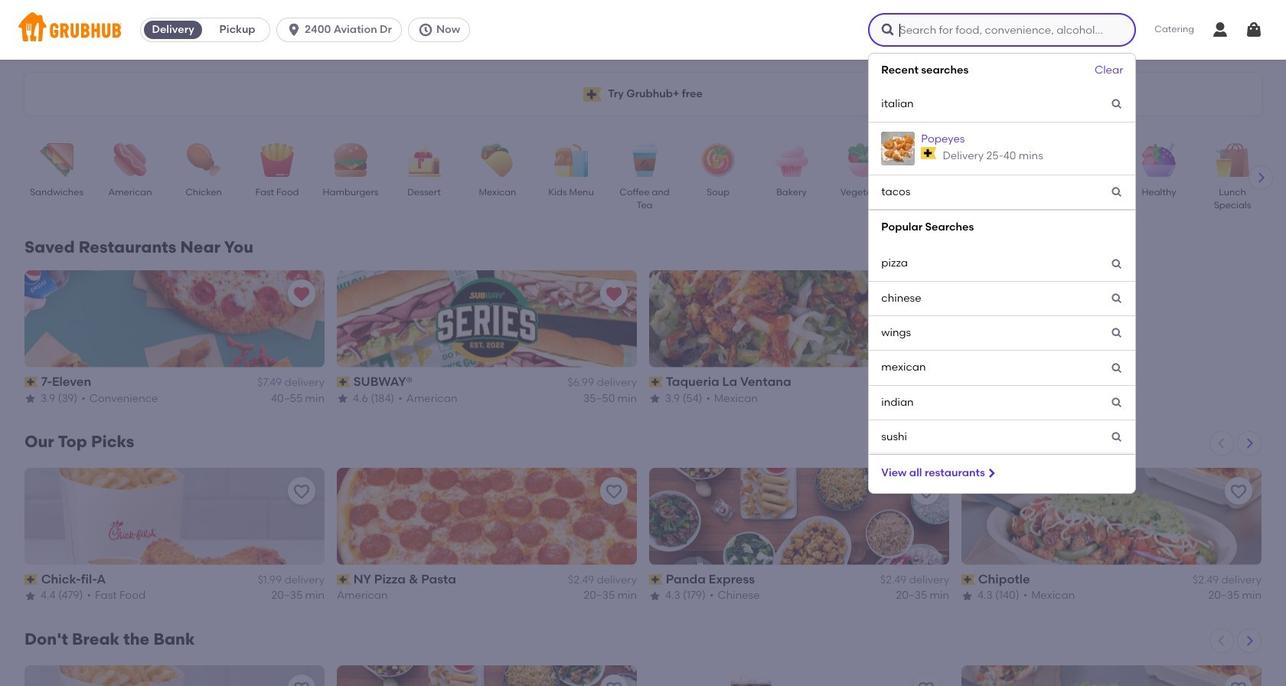 Task type: locate. For each thing, give the bounding box(es) containing it.
2 vertical spatial caret right icon image
[[1244, 635, 1256, 647]]

asian image
[[1059, 143, 1113, 177]]

svg image
[[1212, 21, 1230, 39], [1112, 258, 1124, 270], [1112, 327, 1124, 339], [1112, 397, 1124, 409], [1112, 431, 1124, 444]]

caret left icon image
[[1216, 437, 1229, 450], [1216, 635, 1229, 647]]

1 caret left icon image from the top
[[1216, 437, 1229, 450]]

star icon image
[[25, 393, 37, 405], [337, 393, 349, 405], [650, 393, 662, 405], [25, 590, 37, 603], [650, 590, 662, 603], [962, 590, 974, 603]]

1 vertical spatial grubhub plus flag logo image
[[922, 147, 937, 159]]

list box
[[0, 53, 1287, 686], [869, 53, 1137, 494]]

chicken image
[[177, 143, 231, 177]]

1 vertical spatial caret left icon image
[[1216, 635, 1229, 647]]

popeyes image
[[882, 131, 916, 165]]

1 horizontal spatial grubhub plus flag logo image
[[922, 147, 937, 159]]

hamburgers image
[[324, 143, 378, 177]]

0 vertical spatial caret right icon image
[[1255, 172, 1268, 184]]

2 list box from the left
[[869, 53, 1137, 494]]

caret right icon image
[[1255, 172, 1268, 184], [1244, 437, 1256, 450], [1244, 635, 1256, 647]]

dessert image
[[398, 143, 451, 177]]

bakery image
[[765, 143, 819, 177]]

0 vertical spatial caret left icon image
[[1216, 437, 1229, 450]]

mexican image
[[471, 143, 525, 177]]

subscription pass image
[[25, 377, 38, 388], [337, 377, 351, 388], [650, 377, 663, 388], [337, 575, 351, 585], [650, 575, 663, 585], [962, 575, 976, 585]]

1 vertical spatial caret right icon image
[[1244, 437, 1256, 450]]

kids menu image
[[545, 143, 598, 177]]

lunch specials image
[[1206, 143, 1260, 177]]

svg image
[[1245, 21, 1264, 39], [287, 22, 302, 38], [418, 22, 433, 38], [881, 22, 896, 38], [1112, 98, 1124, 111], [1112, 186, 1124, 198], [1112, 293, 1124, 305], [1112, 362, 1124, 374], [986, 467, 998, 480]]

grubhub plus flag logo image up kids menu image
[[584, 87, 602, 101]]

0 horizontal spatial grubhub plus flag logo image
[[584, 87, 602, 101]]

grubhub plus flag logo image right popeyes image
[[922, 147, 937, 159]]

seafood image
[[986, 143, 1039, 177]]

grubhub plus flag logo image
[[584, 87, 602, 101], [922, 147, 937, 159]]

coffee and tea image
[[618, 143, 672, 177]]



Task type: vqa. For each thing, say whether or not it's contained in the screenshot.
payment
no



Task type: describe. For each thing, give the bounding box(es) containing it.
caret right icon image for second 'caret left icon' from the top
[[1244, 635, 1256, 647]]

breakfast image
[[912, 143, 966, 177]]

grubhub plus flag logo image inside main navigation navigation
[[922, 147, 937, 159]]

fast food image
[[250, 143, 304, 177]]

0 vertical spatial grubhub plus flag logo image
[[584, 87, 602, 101]]

Search for food, convenience, alcohol... search field
[[869, 13, 1137, 47]]

sandwiches image
[[30, 143, 83, 177]]

soup image
[[692, 143, 745, 177]]

subscription pass image
[[25, 575, 38, 585]]

main navigation navigation
[[0, 0, 1287, 686]]

caret right icon image for second 'caret left icon' from the bottom
[[1244, 437, 1256, 450]]

vegetarian image
[[839, 143, 892, 177]]

healthy image
[[1133, 143, 1186, 177]]

1 list box from the left
[[0, 53, 1287, 686]]

list box inside main navigation navigation
[[869, 53, 1137, 494]]

2 caret left icon image from the top
[[1216, 635, 1229, 647]]

american image
[[103, 143, 157, 177]]



